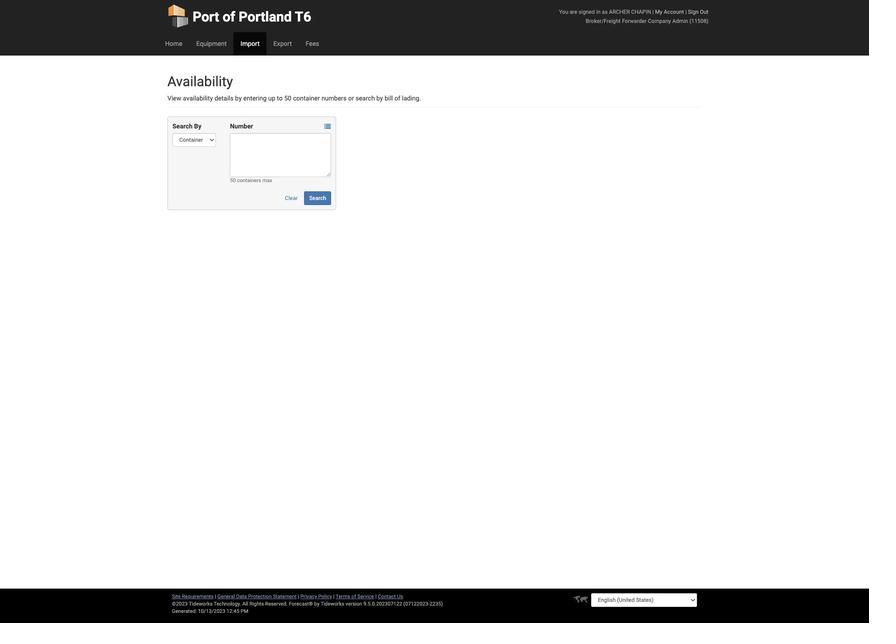 Task type: locate. For each thing, give the bounding box(es) containing it.
1 vertical spatial 50
[[230, 178, 236, 184]]

of up the version
[[352, 594, 356, 600]]

equipment button
[[189, 32, 234, 55]]

statement
[[273, 594, 297, 600]]

forecast®
[[289, 601, 313, 607]]

50 left containers
[[230, 178, 236, 184]]

|
[[653, 9, 654, 15], [686, 9, 687, 15], [215, 594, 216, 600], [298, 594, 299, 600], [333, 594, 335, 600], [376, 594, 377, 600]]

0 horizontal spatial search
[[173, 122, 193, 130]]

home button
[[158, 32, 189, 55]]

protection
[[248, 594, 272, 600]]

search
[[173, 122, 193, 130], [309, 195, 326, 201]]

home
[[165, 40, 182, 47]]

export
[[273, 40, 292, 47]]

pm
[[241, 608, 248, 614]]

number
[[230, 122, 253, 130]]

export button
[[267, 32, 299, 55]]

0 horizontal spatial 50
[[230, 178, 236, 184]]

search for search by
[[173, 122, 193, 130]]

us
[[397, 594, 403, 600]]

2 vertical spatial of
[[352, 594, 356, 600]]

fees button
[[299, 32, 326, 55]]

of
[[223, 9, 235, 25], [395, 95, 401, 102], [352, 594, 356, 600]]

0 horizontal spatial by
[[235, 95, 242, 102]]

1 horizontal spatial 50
[[284, 95, 292, 102]]

fees
[[306, 40, 319, 47]]

archer
[[609, 9, 630, 15]]

lading.
[[402, 95, 421, 102]]

by
[[235, 95, 242, 102], [377, 95, 383, 102], [314, 601, 320, 607]]

clear button
[[280, 191, 303, 205]]

by right "details"
[[235, 95, 242, 102]]

terms of service link
[[336, 594, 374, 600]]

50
[[284, 95, 292, 102], [230, 178, 236, 184]]

site requirements | general data protection statement | privacy policy | terms of service | contact us ©2023 tideworks technology. all rights reserved. forecast® by tideworks version 9.5.0.202307122 (07122023-2235) generated: 10/13/2023 12:45 pm
[[172, 594, 443, 614]]

availability
[[183, 95, 213, 102]]

signed
[[579, 9, 595, 15]]

search button
[[304, 191, 331, 205]]

requirements
[[182, 594, 214, 600]]

import
[[241, 40, 260, 47]]

port
[[193, 9, 219, 25]]

bill
[[385, 95, 393, 102]]

0 vertical spatial search
[[173, 122, 193, 130]]

1 horizontal spatial of
[[352, 594, 356, 600]]

1 vertical spatial search
[[309, 195, 326, 201]]

data
[[236, 594, 247, 600]]

as
[[602, 9, 608, 15]]

1 horizontal spatial by
[[314, 601, 320, 607]]

9.5.0.202307122
[[364, 601, 402, 607]]

of right bill
[[395, 95, 401, 102]]

2 horizontal spatial of
[[395, 95, 401, 102]]

sign out link
[[688, 9, 709, 15]]

technology.
[[214, 601, 241, 607]]

general
[[218, 594, 235, 600]]

by down privacy policy link
[[314, 601, 320, 607]]

out
[[700, 9, 709, 15]]

view
[[167, 95, 181, 102]]

admin
[[673, 18, 688, 24]]

by inside site requirements | general data protection statement | privacy policy | terms of service | contact us ©2023 tideworks technology. all rights reserved. forecast® by tideworks version 9.5.0.202307122 (07122023-2235) generated: 10/13/2023 12:45 pm
[[314, 601, 320, 607]]

of right port
[[223, 9, 235, 25]]

search inside button
[[309, 195, 326, 201]]

show list image
[[325, 124, 331, 130]]

my account link
[[655, 9, 684, 15]]

| left general
[[215, 594, 216, 600]]

search left by
[[173, 122, 193, 130]]

container
[[293, 95, 320, 102]]

privacy policy link
[[301, 594, 332, 600]]

0 horizontal spatial of
[[223, 9, 235, 25]]

containers
[[237, 178, 261, 184]]

are
[[570, 9, 578, 15]]

| up forecast®
[[298, 594, 299, 600]]

search right clear
[[309, 195, 326, 201]]

0 vertical spatial of
[[223, 9, 235, 25]]

all
[[242, 601, 248, 607]]

50 right to
[[284, 95, 292, 102]]

1 horizontal spatial search
[[309, 195, 326, 201]]

0 vertical spatial 50
[[284, 95, 292, 102]]

by left bill
[[377, 95, 383, 102]]



Task type: vqa. For each thing, say whether or not it's contained in the screenshot.
an
no



Task type: describe. For each thing, give the bounding box(es) containing it.
up
[[268, 95, 275, 102]]

t6
[[295, 9, 311, 25]]

service
[[358, 594, 374, 600]]

(07122023-
[[404, 601, 430, 607]]

privacy
[[301, 594, 317, 600]]

or
[[348, 95, 354, 102]]

my
[[655, 9, 663, 15]]

rights
[[250, 601, 264, 607]]

availability
[[167, 73, 233, 89]]

numbers
[[322, 95, 347, 102]]

50 containers max
[[230, 178, 272, 184]]

account
[[664, 9, 684, 15]]

search
[[356, 95, 375, 102]]

(11508)
[[690, 18, 709, 24]]

max
[[262, 178, 272, 184]]

1 vertical spatial of
[[395, 95, 401, 102]]

site requirements link
[[172, 594, 214, 600]]

entering
[[243, 95, 267, 102]]

general data protection statement link
[[218, 594, 297, 600]]

| left the my
[[653, 9, 654, 15]]

©2023 tideworks
[[172, 601, 213, 607]]

tideworks
[[321, 601, 344, 607]]

reserved.
[[265, 601, 288, 607]]

version
[[346, 601, 362, 607]]

port of portland t6
[[193, 9, 311, 25]]

2 horizontal spatial by
[[377, 95, 383, 102]]

forwarder
[[622, 18, 647, 24]]

| left sign at the right of page
[[686, 9, 687, 15]]

chapin
[[631, 9, 651, 15]]

equipment
[[196, 40, 227, 47]]

company
[[648, 18, 671, 24]]

clear
[[285, 195, 298, 201]]

of inside site requirements | general data protection statement | privacy policy | terms of service | contact us ©2023 tideworks technology. all rights reserved. forecast® by tideworks version 9.5.0.202307122 (07122023-2235) generated: 10/13/2023 12:45 pm
[[352, 594, 356, 600]]

| up tideworks
[[333, 594, 335, 600]]

search by
[[173, 122, 202, 130]]

import button
[[234, 32, 267, 55]]

sign
[[688, 9, 699, 15]]

you
[[559, 9, 569, 15]]

contact us link
[[378, 594, 403, 600]]

search for search
[[309, 195, 326, 201]]

site
[[172, 594, 181, 600]]

to
[[277, 95, 283, 102]]

by
[[194, 122, 202, 130]]

12:45
[[227, 608, 239, 614]]

you are signed in as archer chapin | my account | sign out broker/freight forwarder company admin (11508)
[[559, 9, 709, 24]]

contact
[[378, 594, 396, 600]]

Number text field
[[230, 133, 331, 177]]

in
[[596, 9, 601, 15]]

broker/freight
[[586, 18, 621, 24]]

portland
[[239, 9, 292, 25]]

view availability details by entering up to 50 container numbers or search by bill of lading.
[[167, 95, 421, 102]]

port of portland t6 link
[[167, 0, 311, 32]]

details
[[215, 95, 234, 102]]

policy
[[318, 594, 332, 600]]

| up 9.5.0.202307122
[[376, 594, 377, 600]]

generated:
[[172, 608, 197, 614]]

10/13/2023
[[198, 608, 225, 614]]

terms
[[336, 594, 350, 600]]

2235)
[[430, 601, 443, 607]]



